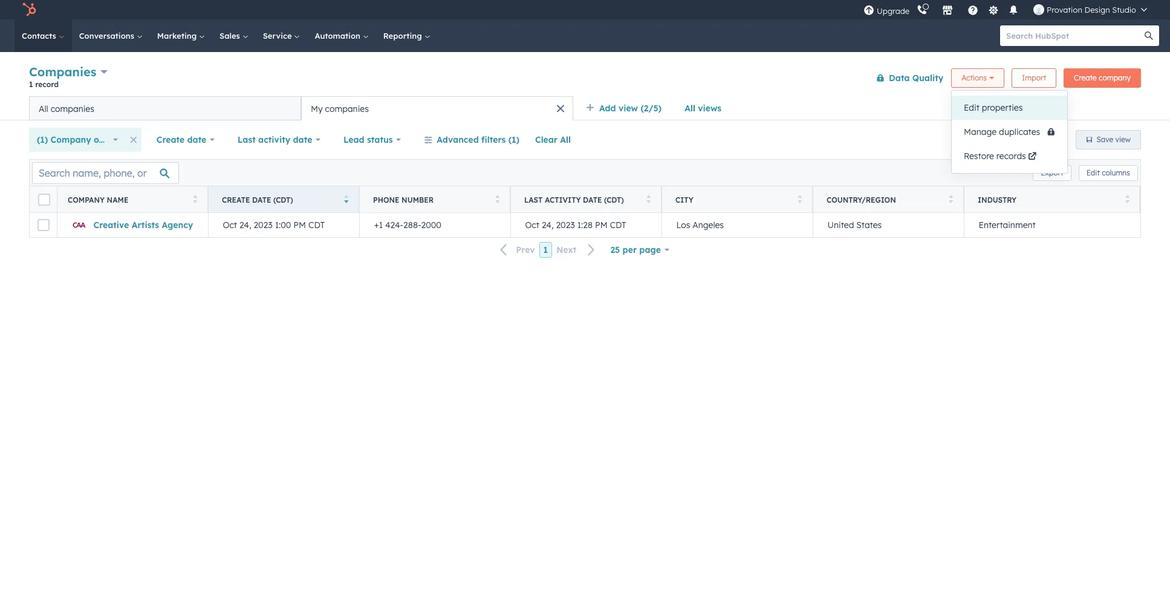Task type: describe. For each thing, give the bounding box(es) containing it.
help image
[[968, 5, 979, 16]]

press to sort. element for last activity date (cdt)
[[647, 195, 651, 205]]

owner
[[94, 134, 120, 145]]

name
[[107, 195, 129, 204]]

save view
[[1097, 135, 1132, 144]]

sales
[[220, 31, 242, 41]]

industry
[[978, 195, 1017, 204]]

save
[[1097, 135, 1114, 144]]

data
[[890, 72, 910, 83]]

upgrade
[[877, 6, 910, 15]]

city
[[676, 195, 694, 204]]

+1
[[374, 220, 383, 231]]

help button
[[963, 0, 984, 19]]

next button
[[553, 242, 603, 258]]

2023 for 1:00
[[254, 220, 273, 231]]

edit properties link
[[952, 96, 1068, 120]]

2 date from the left
[[583, 195, 602, 204]]

my companies button
[[301, 96, 574, 120]]

2 press to sort. image from the left
[[495, 195, 500, 203]]

all companies
[[39, 103, 94, 114]]

creative
[[93, 220, 129, 231]]

last for last activity date
[[238, 134, 256, 145]]

pm for 1:28
[[595, 220, 608, 231]]

(1) company owner
[[37, 134, 120, 145]]

agency
[[162, 220, 193, 231]]

service link
[[256, 19, 308, 52]]

lead status button
[[336, 128, 409, 152]]

lead
[[344, 134, 365, 145]]

oct for oct 24, 2023 1:28 pm cdt
[[526, 220, 540, 231]]

(2/5)
[[641, 103, 662, 114]]

provation design studio
[[1047, 5, 1137, 15]]

create for create date
[[157, 134, 185, 145]]

pagination navigation
[[493, 242, 603, 258]]

studio
[[1113, 5, 1137, 15]]

25 per page
[[611, 244, 661, 255]]

marketplaces button
[[936, 0, 961, 19]]

import button
[[1012, 68, 1057, 87]]

companies for all companies
[[51, 103, 94, 114]]

create date (cdt)
[[222, 195, 293, 204]]

companies
[[29, 64, 97, 79]]

contacts link
[[15, 19, 72, 52]]

1 horizontal spatial all
[[560, 134, 571, 145]]

sales link
[[212, 19, 256, 52]]

all companies button
[[29, 96, 301, 120]]

restore records
[[965, 151, 1027, 162]]

company inside (1) company owner popup button
[[51, 134, 91, 145]]

artists
[[132, 220, 159, 231]]

records
[[997, 151, 1027, 162]]

data quality
[[890, 72, 944, 83]]

advanced filters (1) button
[[417, 128, 528, 152]]

phone
[[373, 195, 400, 204]]

my companies
[[311, 103, 369, 114]]

create company button
[[1064, 68, 1142, 87]]

1 record
[[29, 80, 59, 89]]

424-
[[385, 220, 404, 231]]

edit for edit columns
[[1087, 168, 1101, 177]]

press to sort. element for industry
[[1126, 195, 1130, 205]]

settings image
[[988, 5, 999, 16]]

united
[[828, 220, 855, 231]]

activity
[[258, 134, 291, 145]]

quality
[[913, 72, 944, 83]]

2023 for 1:28
[[556, 220, 575, 231]]

search button
[[1139, 25, 1160, 46]]

press to sort. element for phone number
[[495, 195, 500, 205]]

edit columns
[[1087, 168, 1131, 177]]

automation link
[[308, 19, 376, 52]]

+1 424-288-2000 button
[[359, 213, 511, 237]]

hubspot image
[[22, 2, 36, 17]]

2 (cdt) from the left
[[604, 195, 624, 204]]

all for all views
[[685, 103, 696, 114]]

companies button
[[29, 63, 108, 80]]

my
[[311, 103, 323, 114]]

notifications image
[[1009, 5, 1020, 16]]

marketplaces image
[[943, 5, 954, 16]]

cdt for oct 24, 2023 1:00 pm cdt
[[309, 220, 325, 231]]

Search name, phone, or domain search field
[[32, 162, 179, 184]]

1 button
[[539, 242, 553, 258]]

creative artists agency link
[[93, 220, 193, 231]]

data quality button
[[869, 66, 945, 90]]

search image
[[1145, 31, 1154, 40]]

reporting link
[[376, 19, 438, 52]]

+1 424-288-2000
[[374, 220, 442, 231]]

manage
[[965, 126, 997, 137]]

company name
[[68, 195, 129, 204]]

1:28
[[578, 220, 593, 231]]

clear all button
[[528, 128, 579, 152]]

clear
[[535, 134, 558, 145]]

date inside popup button
[[293, 134, 312, 145]]

conversations
[[79, 31, 137, 41]]

angeles
[[693, 220, 724, 231]]

view for add
[[619, 103, 638, 114]]

edit for edit properties
[[965, 102, 980, 113]]

(1) company owner button
[[29, 128, 126, 152]]

press to sort. image for industry
[[1126, 195, 1130, 203]]

duplicates
[[1000, 126, 1041, 137]]

press to sort. image for last activity date (cdt)
[[647, 195, 651, 203]]

export button
[[1034, 165, 1072, 181]]

oct 24, 2023 1:00 pm cdt
[[223, 220, 325, 231]]

view for save
[[1116, 135, 1132, 144]]

lead status
[[344, 134, 393, 145]]

filters
[[482, 134, 506, 145]]

24, for oct 24, 2023 1:28 pm cdt
[[542, 220, 554, 231]]

last activity date (cdt)
[[525, 195, 624, 204]]

companies for my companies
[[325, 103, 369, 114]]

all views
[[685, 103, 722, 114]]

create date button
[[149, 128, 223, 152]]

all for all companies
[[39, 103, 48, 114]]

25
[[611, 244, 620, 255]]



Task type: locate. For each thing, give the bounding box(es) containing it.
0 horizontal spatial last
[[238, 134, 256, 145]]

1 horizontal spatial 1
[[544, 244, 548, 255]]

cdt up 25
[[610, 220, 627, 231]]

0 horizontal spatial pm
[[294, 220, 306, 231]]

date down all companies button
[[187, 134, 207, 145]]

edit inside button
[[1087, 168, 1101, 177]]

edit
[[965, 102, 980, 113], [1087, 168, 1101, 177]]

1 vertical spatial create
[[157, 134, 185, 145]]

press to sort. element
[[193, 195, 197, 205], [495, 195, 500, 205], [647, 195, 651, 205], [798, 195, 802, 205], [949, 195, 954, 205], [1126, 195, 1130, 205]]

(1) down all companies
[[37, 134, 48, 145]]

settings link
[[986, 3, 1001, 16]]

1 horizontal spatial last
[[525, 195, 543, 204]]

1 vertical spatial view
[[1116, 135, 1132, 144]]

press to sort. image for country/region
[[949, 195, 954, 203]]

0 horizontal spatial date
[[187, 134, 207, 145]]

4 press to sort. element from the left
[[798, 195, 802, 205]]

conversations link
[[72, 19, 150, 52]]

2000
[[421, 220, 442, 231]]

0 vertical spatial edit
[[965, 102, 980, 113]]

0 horizontal spatial 24,
[[240, 220, 251, 231]]

create company
[[1075, 73, 1132, 82]]

provation design studio button
[[1027, 0, 1155, 19]]

create inside "popup button"
[[157, 134, 185, 145]]

2 2023 from the left
[[556, 220, 575, 231]]

add view (2/5)
[[600, 103, 662, 114]]

per
[[623, 244, 637, 255]]

0 vertical spatial last
[[238, 134, 256, 145]]

export
[[1041, 168, 1064, 177]]

oct for oct 24, 2023 1:00 pm cdt
[[223, 220, 237, 231]]

(cdt) up 1:00
[[274, 195, 293, 204]]

press to sort. element for country/region
[[949, 195, 954, 205]]

upgrade image
[[864, 5, 875, 16]]

1 horizontal spatial press to sort. image
[[495, 195, 500, 203]]

1 for 1 record
[[29, 80, 33, 89]]

cdt right 1:00
[[309, 220, 325, 231]]

0 vertical spatial 1
[[29, 80, 33, 89]]

status
[[367, 134, 393, 145]]

2023 left 1:00
[[254, 220, 273, 231]]

1 horizontal spatial (cdt)
[[604, 195, 624, 204]]

entertainment button
[[965, 213, 1141, 237]]

1 vertical spatial edit
[[1087, 168, 1101, 177]]

press to sort. image for city
[[798, 195, 802, 203]]

restore records link
[[952, 144, 1068, 168]]

los
[[677, 220, 691, 231]]

0 horizontal spatial cdt
[[309, 220, 325, 231]]

edit left columns
[[1087, 168, 1101, 177]]

cdt for oct 24, 2023 1:28 pm cdt
[[610, 220, 627, 231]]

company left name
[[68, 195, 105, 204]]

1 horizontal spatial (1)
[[509, 134, 520, 145]]

next
[[557, 245, 577, 255]]

create date
[[157, 134, 207, 145]]

1 horizontal spatial create
[[222, 195, 250, 204]]

press to sort. image up agency
[[193, 195, 197, 203]]

1 horizontal spatial cdt
[[610, 220, 627, 231]]

(1)
[[37, 134, 48, 145], [509, 134, 520, 145]]

2 pm from the left
[[595, 220, 608, 231]]

date
[[252, 195, 271, 204], [583, 195, 602, 204]]

date up 1:28
[[583, 195, 602, 204]]

reporting
[[383, 31, 424, 41]]

1 horizontal spatial date
[[583, 195, 602, 204]]

marketing link
[[150, 19, 212, 52]]

2 24, from the left
[[542, 220, 554, 231]]

properties
[[982, 102, 1023, 113]]

1 pm from the left
[[294, 220, 306, 231]]

edit up manage
[[965, 102, 980, 113]]

create for create date (cdt)
[[222, 195, 250, 204]]

1 horizontal spatial date
[[293, 134, 312, 145]]

1 for 1
[[544, 244, 548, 255]]

menu containing provation design studio
[[863, 0, 1156, 19]]

1 horizontal spatial pm
[[595, 220, 608, 231]]

2 (1) from the left
[[509, 134, 520, 145]]

1 horizontal spatial 24,
[[542, 220, 554, 231]]

los angeles
[[677, 220, 724, 231]]

hubspot link
[[15, 2, 45, 17]]

view inside button
[[1116, 135, 1132, 144]]

last for last activity date (cdt)
[[525, 195, 543, 204]]

prev button
[[493, 242, 539, 258]]

0 horizontal spatial create
[[157, 134, 185, 145]]

descending sort. press to sort ascending. image
[[344, 195, 349, 203]]

company down all companies
[[51, 134, 91, 145]]

press to sort. element for city
[[798, 195, 802, 205]]

import
[[1023, 73, 1047, 82]]

1 inside button
[[544, 244, 548, 255]]

oct
[[223, 220, 237, 231], [526, 220, 540, 231]]

automation
[[315, 31, 363, 41]]

service
[[263, 31, 294, 41]]

all right clear
[[560, 134, 571, 145]]

contacts
[[22, 31, 59, 41]]

last
[[238, 134, 256, 145], [525, 195, 543, 204]]

2 horizontal spatial all
[[685, 103, 696, 114]]

0 horizontal spatial (cdt)
[[274, 195, 293, 204]]

press to sort. image up prev button
[[495, 195, 500, 203]]

edit columns button
[[1079, 165, 1139, 181]]

1 horizontal spatial companies
[[325, 103, 369, 114]]

last activity date button
[[230, 128, 329, 152]]

6 press to sort. element from the left
[[1126, 195, 1130, 205]]

entertainment
[[979, 220, 1036, 231]]

1 horizontal spatial edit
[[1087, 168, 1101, 177]]

(cdt)
[[274, 195, 293, 204], [604, 195, 624, 204]]

oct up prev
[[526, 220, 540, 231]]

(cdt) up the oct 24, 2023 1:28 pm cdt
[[604, 195, 624, 204]]

advanced
[[437, 134, 479, 145]]

0 horizontal spatial companies
[[51, 103, 94, 114]]

1 (1) from the left
[[37, 134, 48, 145]]

restore
[[965, 151, 995, 162]]

3 press to sort. image from the left
[[949, 195, 954, 203]]

actions
[[962, 73, 987, 82]]

add
[[600, 103, 616, 114]]

5 press to sort. element from the left
[[949, 195, 954, 205]]

2 horizontal spatial create
[[1075, 73, 1097, 82]]

date right activity
[[293, 134, 312, 145]]

view right the save
[[1116, 135, 1132, 144]]

288-
[[404, 220, 421, 231]]

number
[[402, 195, 434, 204]]

2 date from the left
[[293, 134, 312, 145]]

press to sort. image
[[193, 195, 197, 203], [495, 195, 500, 203]]

pm right 1:28
[[595, 220, 608, 231]]

(1) right filters
[[509, 134, 520, 145]]

calling icon image
[[917, 5, 928, 16]]

save view button
[[1076, 130, 1142, 149]]

view right add at the top of page
[[619, 103, 638, 114]]

1 horizontal spatial 2023
[[556, 220, 575, 231]]

24, up 1 button at the left of the page
[[542, 220, 554, 231]]

create left company on the top right of page
[[1075, 73, 1097, 82]]

create
[[1075, 73, 1097, 82], [157, 134, 185, 145], [222, 195, 250, 204]]

2 press to sort. image from the left
[[798, 195, 802, 203]]

3 press to sort. element from the left
[[647, 195, 651, 205]]

0 horizontal spatial 1
[[29, 80, 33, 89]]

1 vertical spatial company
[[68, 195, 105, 204]]

1:00
[[275, 220, 291, 231]]

1 horizontal spatial oct
[[526, 220, 540, 231]]

24, for oct 24, 2023 1:00 pm cdt
[[240, 220, 251, 231]]

4 press to sort. image from the left
[[1126, 195, 1130, 203]]

0 vertical spatial company
[[51, 134, 91, 145]]

(1) inside popup button
[[37, 134, 48, 145]]

date up oct 24, 2023 1:00 pm cdt
[[252, 195, 271, 204]]

all left the views
[[685, 103, 696, 114]]

2 companies from the left
[[325, 103, 369, 114]]

1 companies from the left
[[51, 103, 94, 114]]

edit properties
[[965, 102, 1023, 113]]

view inside popup button
[[619, 103, 638, 114]]

menu
[[863, 0, 1156, 19]]

all down the 1 record
[[39, 103, 48, 114]]

2 cdt from the left
[[610, 220, 627, 231]]

0 horizontal spatial 2023
[[254, 220, 273, 231]]

2 vertical spatial create
[[222, 195, 250, 204]]

states
[[857, 220, 882, 231]]

0 horizontal spatial oct
[[223, 220, 237, 231]]

2 press to sort. element from the left
[[495, 195, 500, 205]]

columns
[[1103, 168, 1131, 177]]

oct down the create date (cdt)
[[223, 220, 237, 231]]

1 right prev
[[544, 244, 548, 255]]

0 horizontal spatial all
[[39, 103, 48, 114]]

los angeles button
[[662, 213, 813, 237]]

1 date from the left
[[252, 195, 271, 204]]

last inside popup button
[[238, 134, 256, 145]]

record
[[35, 80, 59, 89]]

Search HubSpot search field
[[1001, 25, 1149, 46]]

pm right 1:00
[[294, 220, 306, 231]]

activity
[[545, 195, 581, 204]]

create for create company
[[1075, 73, 1097, 82]]

2 oct from the left
[[526, 220, 540, 231]]

press to sort. image
[[647, 195, 651, 203], [798, 195, 802, 203], [949, 195, 954, 203], [1126, 195, 1130, 203]]

1
[[29, 80, 33, 89], [544, 244, 548, 255]]

design
[[1085, 5, 1111, 15]]

1 24, from the left
[[240, 220, 251, 231]]

1 2023 from the left
[[254, 220, 273, 231]]

0 horizontal spatial press to sort. image
[[193, 195, 197, 203]]

pm for 1:00
[[294, 220, 306, 231]]

1 oct from the left
[[223, 220, 237, 231]]

1 date from the left
[[187, 134, 207, 145]]

manage duplicates
[[965, 126, 1043, 137]]

0 horizontal spatial edit
[[965, 102, 980, 113]]

1 press to sort. image from the left
[[647, 195, 651, 203]]

1 (cdt) from the left
[[274, 195, 293, 204]]

0 horizontal spatial (1)
[[37, 134, 48, 145]]

companies banner
[[29, 62, 1142, 96]]

creative artists agency
[[93, 220, 193, 231]]

all views link
[[677, 96, 730, 120]]

1 cdt from the left
[[309, 220, 325, 231]]

create up oct 24, 2023 1:00 pm cdt
[[222, 195, 250, 204]]

phone number
[[373, 195, 434, 204]]

descending sort. press to sort ascending. element
[[344, 195, 349, 205]]

1 inside companies banner
[[29, 80, 33, 89]]

advanced filters (1)
[[437, 134, 520, 145]]

companies right my
[[325, 103, 369, 114]]

notifications button
[[1004, 0, 1024, 19]]

create down all companies button
[[157, 134, 185, 145]]

actions button
[[952, 68, 1005, 87]]

provation
[[1047, 5, 1083, 15]]

1 vertical spatial 1
[[544, 244, 548, 255]]

0 horizontal spatial view
[[619, 103, 638, 114]]

0 vertical spatial create
[[1075, 73, 1097, 82]]

date inside "popup button"
[[187, 134, 207, 145]]

2023 left 1:28
[[556, 220, 575, 231]]

1 horizontal spatial view
[[1116, 135, 1132, 144]]

last activity date
[[238, 134, 312, 145]]

add view (2/5) button
[[578, 96, 677, 120]]

24, down the create date (cdt)
[[240, 220, 251, 231]]

pm
[[294, 220, 306, 231], [595, 220, 608, 231]]

0 horizontal spatial date
[[252, 195, 271, 204]]

0 vertical spatial view
[[619, 103, 638, 114]]

1 press to sort. image from the left
[[193, 195, 197, 203]]

create inside button
[[1075, 73, 1097, 82]]

1 vertical spatial last
[[525, 195, 543, 204]]

1 press to sort. element from the left
[[193, 195, 197, 205]]

(1) inside button
[[509, 134, 520, 145]]

james peterson image
[[1034, 4, 1045, 15]]

clear all
[[535, 134, 571, 145]]

companies up (1) company owner popup button
[[51, 103, 94, 114]]

marketing
[[157, 31, 199, 41]]

prev
[[516, 245, 535, 255]]

1 left record
[[29, 80, 33, 89]]

25 per page button
[[603, 238, 678, 262]]



Task type: vqa. For each thing, say whether or not it's contained in the screenshot.
companies corresponding to My companies
yes



